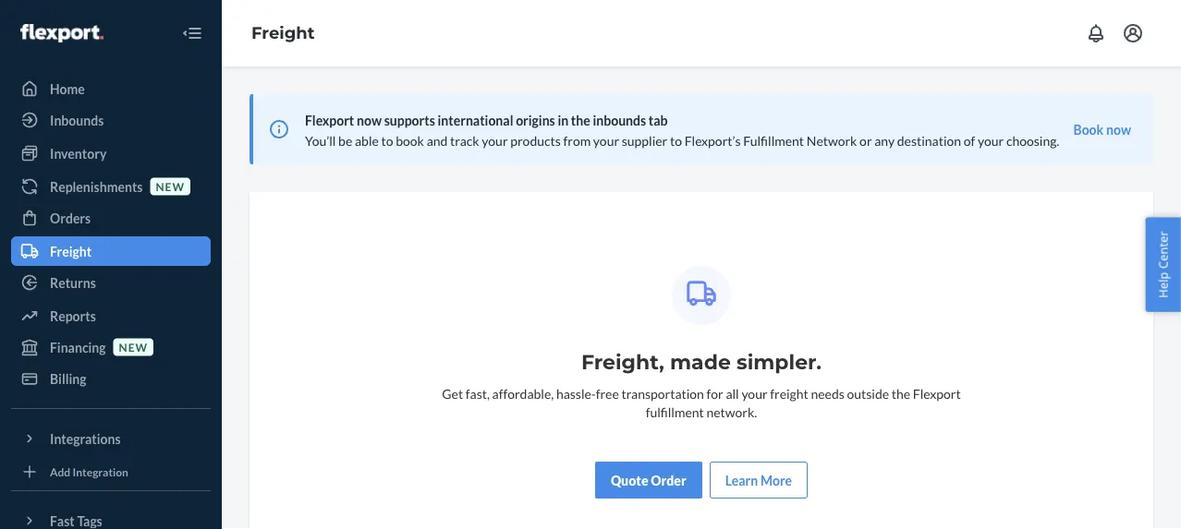 Task type: vqa. For each thing, say whether or not it's contained in the screenshot.
1st 'to' from left
yes



Task type: locate. For each thing, give the bounding box(es) containing it.
add integration
[[50, 466, 128, 479]]

1 horizontal spatial to
[[670, 133, 682, 148]]

tags
[[77, 514, 102, 529]]

0 horizontal spatial flexport
[[305, 112, 354, 128]]

1 vertical spatial the
[[892, 386, 911, 402]]

1 horizontal spatial new
[[156, 180, 185, 193]]

track
[[450, 133, 480, 148]]

flexport inside get fast, affordable, hassle-free transportation for all your freight needs outside the flexport fulfillment network.
[[913, 386, 961, 402]]

for
[[707, 386, 724, 402]]

your right all
[[742, 386, 768, 402]]

freight right close navigation image at the top left of page
[[252, 23, 315, 43]]

learn more
[[726, 473, 793, 489]]

supplier
[[622, 133, 668, 148]]

1 vertical spatial new
[[119, 341, 148, 354]]

flexport up the you'll
[[305, 112, 354, 128]]

tab
[[649, 112, 668, 128]]

free
[[596, 386, 619, 402]]

integrations
[[50, 431, 121, 447]]

your down the international
[[482, 133, 508, 148]]

flexport
[[305, 112, 354, 128], [913, 386, 961, 402]]

inbounds
[[593, 112, 646, 128]]

1 vertical spatial freight
[[50, 244, 92, 259]]

0 horizontal spatial now
[[357, 112, 382, 128]]

flexport now supports international origins in the inbounds tab you'll be able to book and track your products from your supplier to flexport's fulfillment network or any destination of your choosing.
[[305, 112, 1060, 148]]

your right of
[[978, 133, 1004, 148]]

1 vertical spatial flexport
[[913, 386, 961, 402]]

the right outside
[[892, 386, 911, 402]]

1 horizontal spatial now
[[1107, 122, 1132, 137]]

to right able
[[381, 133, 393, 148]]

new up orders link
[[156, 180, 185, 193]]

reports
[[50, 308, 96, 324]]

hassle-
[[557, 386, 596, 402]]

freight link
[[252, 23, 315, 43], [11, 237, 211, 266]]

orders
[[50, 210, 91, 226]]

now inside flexport now supports international origins in the inbounds tab you'll be able to book and track your products from your supplier to flexport's fulfillment network or any destination of your choosing.
[[357, 112, 382, 128]]

to right supplier
[[670, 133, 682, 148]]

outside
[[847, 386, 890, 402]]

fulfillment
[[744, 133, 805, 148]]

learn more button
[[726, 472, 793, 490]]

now
[[357, 112, 382, 128], [1107, 122, 1132, 137]]

now right book
[[1107, 122, 1132, 137]]

1 horizontal spatial freight link
[[252, 23, 315, 43]]

new for replenishments
[[156, 180, 185, 193]]

financing
[[50, 340, 106, 356]]

1 horizontal spatial flexport
[[913, 386, 961, 402]]

of
[[964, 133, 976, 148]]

supports
[[384, 112, 435, 128]]

0 horizontal spatial the
[[571, 112, 591, 128]]

choosing.
[[1007, 133, 1060, 148]]

now up able
[[357, 112, 382, 128]]

flexport right outside
[[913, 386, 961, 402]]

returns link
[[11, 268, 211, 298]]

0 vertical spatial new
[[156, 180, 185, 193]]

0 horizontal spatial new
[[119, 341, 148, 354]]

or
[[860, 133, 872, 148]]

now for flexport
[[357, 112, 382, 128]]

to
[[381, 133, 393, 148], [670, 133, 682, 148]]

0 vertical spatial flexport
[[305, 112, 354, 128]]

your
[[482, 133, 508, 148], [594, 133, 620, 148], [978, 133, 1004, 148], [742, 386, 768, 402]]

inventory
[[50, 146, 107, 161]]

flexport's
[[685, 133, 741, 148]]

orders link
[[11, 203, 211, 233]]

products
[[511, 133, 561, 148]]

fast
[[50, 514, 75, 529]]

new down the reports link at the bottom of page
[[119, 341, 148, 354]]

0 horizontal spatial to
[[381, 133, 393, 148]]

integration
[[73, 466, 128, 479]]

1 horizontal spatial freight
[[252, 23, 315, 43]]

home link
[[11, 74, 211, 104]]

freight up returns
[[50, 244, 92, 259]]

freight
[[252, 23, 315, 43], [50, 244, 92, 259]]

network
[[807, 133, 858, 148]]

freight link up returns link at the bottom of page
[[11, 237, 211, 266]]

simpler.
[[737, 350, 822, 375]]

returns
[[50, 275, 96, 291]]

the right in
[[571, 112, 591, 128]]

fulfillment
[[646, 405, 704, 420]]

now for book
[[1107, 122, 1132, 137]]

inventory link
[[11, 139, 211, 168]]

made
[[670, 350, 731, 375]]

open notifications image
[[1086, 22, 1108, 44]]

the
[[571, 112, 591, 128], [892, 386, 911, 402]]

0 horizontal spatial freight
[[50, 244, 92, 259]]

learn
[[726, 473, 758, 489]]

freight link right close navigation image at the top left of page
[[252, 23, 315, 43]]

0 vertical spatial the
[[571, 112, 591, 128]]

add integration link
[[11, 461, 211, 484]]

your down inbounds
[[594, 133, 620, 148]]

book
[[1074, 122, 1104, 137]]

fast tags
[[50, 514, 102, 529]]

1 vertical spatial freight link
[[11, 237, 211, 266]]

add
[[50, 466, 70, 479]]

freight
[[771, 386, 809, 402]]

now inside button
[[1107, 122, 1132, 137]]

0 vertical spatial freight
[[252, 23, 315, 43]]

1 horizontal spatial the
[[892, 386, 911, 402]]

flexport logo image
[[20, 24, 103, 43]]

new
[[156, 180, 185, 193], [119, 341, 148, 354]]

be
[[339, 133, 353, 148]]

help
[[1155, 272, 1172, 299]]

origins
[[516, 112, 555, 128]]

international
[[438, 112, 514, 128]]

close navigation image
[[181, 22, 203, 44]]

0 vertical spatial freight link
[[252, 23, 315, 43]]

integrations button
[[11, 424, 211, 454]]



Task type: describe. For each thing, give the bounding box(es) containing it.
quote
[[611, 473, 649, 489]]

fast,
[[466, 386, 490, 402]]

order
[[651, 473, 687, 489]]

and
[[427, 133, 448, 148]]

reports link
[[11, 301, 211, 331]]

center
[[1155, 231, 1172, 269]]

inbounds
[[50, 112, 104, 128]]

0 horizontal spatial freight link
[[11, 237, 211, 266]]

billing link
[[11, 364, 211, 394]]

open account menu image
[[1123, 22, 1145, 44]]

learn more link
[[710, 462, 808, 499]]

quote order button
[[595, 462, 703, 499]]

get fast, affordable, hassle-free transportation for all your freight needs outside the flexport fulfillment network.
[[442, 386, 961, 420]]

fast tags button
[[11, 507, 211, 530]]

replenishments
[[50, 179, 143, 195]]

book now button
[[1074, 120, 1132, 139]]

quote order
[[611, 473, 687, 489]]

the inside flexport now supports international origins in the inbounds tab you'll be able to book and track your products from your supplier to flexport's fulfillment network or any destination of your choosing.
[[571, 112, 591, 128]]

your inside get fast, affordable, hassle-free transportation for all your freight needs outside the flexport fulfillment network.
[[742, 386, 768, 402]]

2 to from the left
[[670, 133, 682, 148]]

the inside get fast, affordable, hassle-free transportation for all your freight needs outside the flexport fulfillment network.
[[892, 386, 911, 402]]

you'll
[[305, 133, 336, 148]]

1 to from the left
[[381, 133, 393, 148]]

more
[[761, 473, 793, 489]]

freight, made simpler.
[[582, 350, 822, 375]]

needs
[[811, 386, 845, 402]]

new for financing
[[119, 341, 148, 354]]

able
[[355, 133, 379, 148]]

network.
[[707, 405, 758, 420]]

from
[[564, 133, 591, 148]]

any
[[875, 133, 895, 148]]

home
[[50, 81, 85, 97]]

transportation
[[622, 386, 704, 402]]

flexport inside flexport now supports international origins in the inbounds tab you'll be able to book and track your products from your supplier to flexport's fulfillment network or any destination of your choosing.
[[305, 112, 354, 128]]

affordable,
[[492, 386, 554, 402]]

book now
[[1074, 122, 1132, 137]]

all
[[726, 386, 739, 402]]

billing
[[50, 371, 86, 387]]

help center button
[[1146, 217, 1182, 312]]

inbounds link
[[11, 105, 211, 135]]

freight,
[[582, 350, 665, 375]]

book
[[396, 133, 424, 148]]

destination
[[898, 133, 962, 148]]

in
[[558, 112, 569, 128]]

get
[[442, 386, 463, 402]]

help center
[[1155, 231, 1172, 299]]



